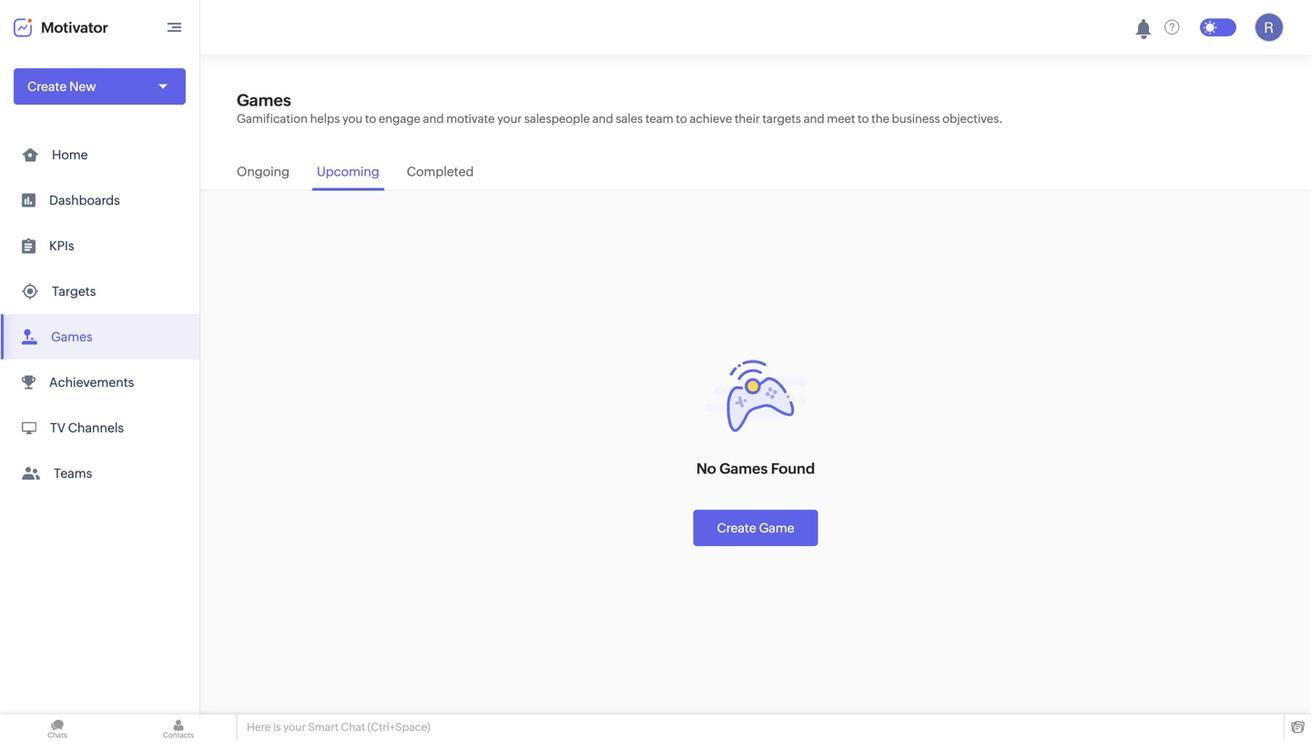 Task type: describe. For each thing, give the bounding box(es) containing it.
home
[[52, 147, 88, 162]]

no games found
[[696, 460, 815, 477]]

kpis
[[49, 239, 74, 253]]

create for create new
[[27, 79, 67, 94]]

create for create game
[[717, 521, 756, 535]]

new
[[69, 79, 96, 94]]

motivator
[[41, 19, 108, 36]]

targets
[[52, 284, 96, 299]]

chats image
[[0, 715, 115, 740]]

upcoming
[[317, 164, 379, 179]]

create game
[[717, 521, 794, 535]]

games for games gamification helps you to engage and motivate your salespeople and sales team to achieve their targets and meet to the business objectives.
[[237, 91, 291, 110]]

games for games
[[51, 330, 93, 344]]

user image
[[1255, 13, 1284, 42]]

no
[[696, 460, 716, 477]]

games gamification helps you to engage and motivate your salespeople and sales team to achieve their targets and meet to the business objectives.
[[237, 91, 1003, 126]]

objectives.
[[942, 112, 1003, 126]]

teams
[[54, 466, 92, 481]]

channels
[[68, 421, 124, 435]]

sales
[[616, 112, 643, 126]]

completed
[[407, 164, 474, 179]]

chat
[[341, 721, 365, 733]]

contacts image
[[121, 715, 236, 740]]

1 vertical spatial your
[[283, 721, 306, 733]]

the
[[871, 112, 889, 126]]

helps
[[310, 112, 340, 126]]

game
[[759, 521, 794, 535]]

(ctrl+space)
[[367, 721, 430, 733]]

help image
[[1165, 20, 1180, 35]]

2 vertical spatial games
[[719, 460, 768, 477]]

tv
[[50, 421, 66, 435]]

completed tab
[[402, 155, 478, 191]]

team
[[645, 112, 673, 126]]

your inside the games gamification helps you to engage and motivate your salespeople and sales team to achieve their targets and meet to the business objectives.
[[497, 112, 522, 126]]

1 to from the left
[[365, 112, 376, 126]]



Task type: vqa. For each thing, say whether or not it's contained in the screenshot.
Enterprise-
no



Task type: locate. For each thing, give the bounding box(es) containing it.
salespeople
[[524, 112, 590, 126]]

is
[[273, 721, 281, 733]]

and right engage
[[423, 112, 444, 126]]

list containing home
[[0, 132, 199, 496]]

0 horizontal spatial and
[[423, 112, 444, 126]]

your right motivate
[[497, 112, 522, 126]]

create game button
[[693, 510, 818, 546]]

games
[[237, 91, 291, 110], [51, 330, 93, 344], [719, 460, 768, 477]]

achieve
[[690, 112, 732, 126]]

tab list
[[200, 155, 1311, 191]]

here
[[247, 721, 271, 733]]

1 horizontal spatial and
[[592, 112, 613, 126]]

0 horizontal spatial your
[[283, 721, 306, 733]]

create new
[[27, 79, 96, 94]]

ongoing
[[237, 164, 290, 179]]

and left sales
[[592, 112, 613, 126]]

and left meet
[[804, 112, 825, 126]]

motivate
[[446, 112, 495, 126]]

1 horizontal spatial games
[[237, 91, 291, 110]]

0 vertical spatial games
[[237, 91, 291, 110]]

1 horizontal spatial your
[[497, 112, 522, 126]]

0 horizontal spatial games
[[51, 330, 93, 344]]

ongoing tab
[[232, 155, 294, 191]]

here is your smart chat (ctrl+space)
[[247, 721, 430, 733]]

2 horizontal spatial games
[[719, 460, 768, 477]]

create left new
[[27, 79, 67, 94]]

1 horizontal spatial to
[[676, 112, 687, 126]]

create
[[27, 79, 67, 94], [717, 521, 756, 535]]

to
[[365, 112, 376, 126], [676, 112, 687, 126], [858, 112, 869, 126]]

2 horizontal spatial to
[[858, 112, 869, 126]]

0 vertical spatial your
[[497, 112, 522, 126]]

targets
[[762, 112, 801, 126]]

0 vertical spatial create
[[27, 79, 67, 94]]

and
[[423, 112, 444, 126], [592, 112, 613, 126], [804, 112, 825, 126]]

business
[[892, 112, 940, 126]]

found
[[771, 460, 815, 477]]

2 to from the left
[[676, 112, 687, 126]]

games up gamification in the left top of the page
[[237, 91, 291, 110]]

to left the
[[858, 112, 869, 126]]

1 vertical spatial create
[[717, 521, 756, 535]]

their
[[735, 112, 760, 126]]

achievements
[[49, 375, 134, 390]]

smart
[[308, 721, 339, 733]]

2 and from the left
[[592, 112, 613, 126]]

you
[[342, 112, 363, 126]]

games right no
[[719, 460, 768, 477]]

gamification
[[237, 112, 308, 126]]

meet
[[827, 112, 855, 126]]

1 vertical spatial games
[[51, 330, 93, 344]]

1 and from the left
[[423, 112, 444, 126]]

upcoming tab
[[312, 155, 384, 191]]

to right you
[[365, 112, 376, 126]]

tab list containing ongoing
[[200, 155, 1311, 191]]

0 horizontal spatial to
[[365, 112, 376, 126]]

create inside button
[[717, 521, 756, 535]]

engage
[[379, 112, 421, 126]]

dashboards
[[49, 193, 120, 208]]

3 to from the left
[[858, 112, 869, 126]]

your
[[497, 112, 522, 126], [283, 721, 306, 733]]

your right is
[[283, 721, 306, 733]]

list
[[0, 132, 199, 496]]

1 horizontal spatial create
[[717, 521, 756, 535]]

tv channels
[[50, 421, 124, 435]]

create left game
[[717, 521, 756, 535]]

games inside the games gamification helps you to engage and motivate your salespeople and sales team to achieve their targets and meet to the business objectives.
[[237, 91, 291, 110]]

3 and from the left
[[804, 112, 825, 126]]

0 horizontal spatial create
[[27, 79, 67, 94]]

to right team on the top
[[676, 112, 687, 126]]

games down targets
[[51, 330, 93, 344]]

2 horizontal spatial and
[[804, 112, 825, 126]]



